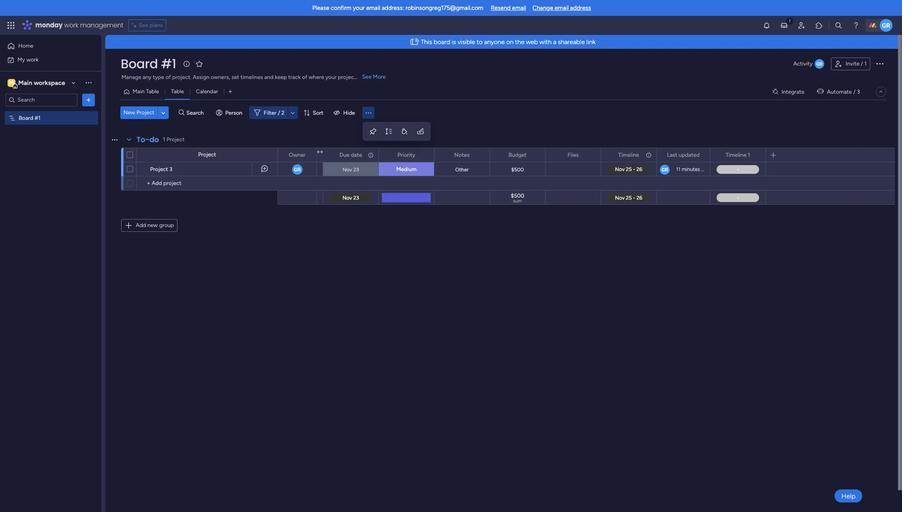 Task type: describe. For each thing, give the bounding box(es) containing it.
automate / 3
[[828, 88, 861, 95]]

monday
[[35, 21, 63, 30]]

project 3
[[150, 166, 173, 173]]

and
[[264, 74, 274, 81]]

this
[[421, 38, 433, 46]]

ago
[[702, 166, 710, 172]]

nov
[[343, 167, 352, 173]]

sum
[[514, 198, 522, 204]]

change email address
[[533, 4, 592, 12]]

Search in workspace field
[[17, 95, 66, 105]]

filter / 2
[[264, 109, 285, 116]]

0 vertical spatial #1
[[161, 55, 176, 73]]

address:
[[382, 4, 404, 12]]

automate
[[828, 88, 853, 95]]

manage any type of project. assign owners, set timelines and keep track of where your project stands.
[[122, 74, 375, 81]]

collapse board header image
[[879, 89, 885, 95]]

add new group
[[136, 222, 174, 229]]

monday work management
[[35, 21, 123, 30]]

Timeline field
[[617, 151, 642, 160]]

dapulse integrations image
[[773, 89, 779, 95]]

due date
[[340, 152, 362, 158]]

help image
[[853, 21, 861, 29]]

minutes
[[682, 166, 701, 172]]

greg robinson image
[[881, 19, 893, 32]]

Budget field
[[507, 151, 529, 160]]

search everything image
[[835, 21, 843, 29]]

board #1 list box
[[0, 110, 101, 232]]

robinsongreg175@gmail.com
[[406, 4, 484, 12]]

address
[[571, 4, 592, 12]]

main workspace
[[18, 79, 65, 86]]

owner
[[289, 152, 306, 158]]

/ for 3
[[854, 88, 856, 95]]

person button
[[213, 106, 247, 119]]

invite
[[846, 60, 860, 67]]

see plans button
[[128, 19, 167, 31]]

options image
[[85, 96, 93, 104]]

11
[[677, 166, 681, 172]]

1 of from the left
[[166, 74, 171, 81]]

timeline 1
[[726, 152, 751, 158]]

Due date field
[[338, 151, 364, 160]]

see plans
[[139, 22, 163, 29]]

management
[[80, 21, 123, 30]]

add view image
[[229, 89, 232, 95]]

hide button
[[331, 106, 360, 119]]

assign
[[193, 74, 209, 81]]

type
[[153, 74, 164, 81]]

last updated
[[668, 152, 700, 158]]

my work
[[17, 56, 39, 63]]

select product image
[[7, 21, 15, 29]]

timelines
[[241, 74, 263, 81]]

new
[[124, 109, 135, 116]]

angle down image
[[162, 110, 165, 116]]

please confirm your email address: robinsongreg175@gmail.com
[[312, 4, 484, 12]]

table button
[[165, 85, 190, 98]]

1 horizontal spatial board
[[121, 55, 158, 73]]

is
[[452, 38, 456, 46]]

link
[[587, 38, 596, 46]]

0 vertical spatial board #1
[[121, 55, 176, 73]]

2 of from the left
[[302, 74, 308, 81]]

owners,
[[211, 74, 230, 81]]

timeline for timeline
[[619, 152, 640, 158]]

column information image
[[646, 152, 652, 158]]

$500 for $500 sum
[[511, 193, 525, 199]]

invite members image
[[798, 21, 806, 29]]

$500 sum
[[511, 193, 525, 204]]

see more
[[362, 74, 386, 80]]

add
[[136, 222, 146, 229]]

sort
[[313, 109, 324, 116]]

project.
[[172, 74, 192, 81]]

calendar
[[196, 88, 218, 95]]

manage
[[122, 74, 141, 81]]

filter
[[264, 109, 277, 116]]

1 vertical spatial your
[[326, 74, 337, 81]]

/ for 2
[[278, 109, 280, 116]]

Owner field
[[287, 151, 308, 160]]

stands.
[[358, 74, 375, 81]]

0 horizontal spatial 3
[[170, 166, 173, 173]]

shareable
[[558, 38, 585, 46]]

board
[[434, 38, 450, 46]]

1 inside field
[[748, 152, 751, 158]]

project for project 3
[[150, 166, 168, 173]]

calendar button
[[190, 85, 224, 98]]

updated
[[679, 152, 700, 158]]

animation image
[[408, 35, 421, 48]]

0 vertical spatial your
[[353, 4, 365, 12]]

Timeline 1 field
[[724, 151, 753, 160]]

show board description image
[[182, 60, 191, 68]]

/ for 1
[[862, 60, 864, 67]]

change
[[533, 4, 554, 12]]

budget
[[509, 152, 527, 158]]

board inside "list box"
[[19, 115, 33, 121]]

notes
[[455, 152, 470, 158]]

1 inside button
[[865, 60, 867, 67]]

on
[[507, 38, 514, 46]]

v2 expand column image
[[317, 149, 323, 156]]

resend
[[491, 4, 511, 12]]

Files field
[[566, 151, 581, 160]]

Notes field
[[453, 151, 472, 160]]

more
[[373, 74, 386, 80]]

timeline for timeline 1
[[726, 152, 747, 158]]

notifications image
[[763, 21, 771, 29]]

autopilot image
[[818, 86, 824, 96]]

activity
[[794, 60, 813, 67]]

change email address link
[[533, 4, 592, 12]]

project for project
[[198, 151, 216, 158]]

see more link
[[362, 73, 387, 81]]

Board #1 field
[[119, 55, 178, 73]]

workspace
[[34, 79, 65, 86]]

hide
[[343, 109, 355, 116]]

inbox image
[[781, 21, 789, 29]]

1 image
[[787, 16, 794, 25]]

$500 for $500
[[512, 167, 524, 173]]



Task type: locate. For each thing, give the bounding box(es) containing it.
board down search in workspace field
[[19, 115, 33, 121]]

project inside "button"
[[137, 109, 155, 116]]

/ left 2
[[278, 109, 280, 116]]

email right 'change'
[[555, 4, 569, 12]]

0 vertical spatial project
[[137, 109, 155, 116]]

table down any
[[146, 88, 159, 95]]

sort button
[[300, 106, 328, 119]]

integrate
[[782, 88, 805, 95]]

work right my
[[26, 56, 39, 63]]

date
[[351, 152, 362, 158]]

$500
[[512, 167, 524, 173], [511, 193, 525, 199]]

#1 up "type"
[[161, 55, 176, 73]]

work for my
[[26, 56, 39, 63]]

your
[[353, 4, 365, 12], [326, 74, 337, 81]]

board #1 inside "list box"
[[19, 115, 40, 121]]

to-
[[137, 135, 150, 145]]

resend email link
[[491, 4, 527, 12]]

1 email from the left
[[367, 4, 381, 12]]

1 vertical spatial /
[[854, 88, 856, 95]]

+ Add project text field
[[141, 179, 274, 188]]

table down project.
[[171, 88, 184, 95]]

project
[[137, 109, 155, 116], [198, 151, 216, 158], [150, 166, 168, 173]]

a
[[554, 38, 557, 46]]

confirm
[[331, 4, 352, 12]]

keep
[[275, 74, 287, 81]]

your right where
[[326, 74, 337, 81]]

0 vertical spatial see
[[139, 22, 148, 29]]

do
[[150, 135, 159, 145]]

where
[[309, 74, 324, 81]]

work inside button
[[26, 56, 39, 63]]

new
[[148, 222, 158, 229]]

main for main workspace
[[18, 79, 32, 86]]

0 horizontal spatial work
[[26, 56, 39, 63]]

main
[[18, 79, 32, 86], [133, 88, 145, 95]]

group
[[159, 222, 174, 229]]

1 vertical spatial #1
[[35, 115, 40, 121]]

table
[[146, 88, 159, 95], [171, 88, 184, 95]]

0 vertical spatial $500
[[512, 167, 524, 173]]

1 horizontal spatial /
[[854, 88, 856, 95]]

1 horizontal spatial your
[[353, 4, 365, 12]]

0 horizontal spatial main
[[18, 79, 32, 86]]

2
[[282, 109, 285, 116]]

main inside workspace selection element
[[18, 79, 32, 86]]

see left more
[[362, 74, 372, 80]]

0 horizontal spatial see
[[139, 22, 148, 29]]

0 vertical spatial 3
[[858, 88, 861, 95]]

email for resend email
[[513, 4, 527, 12]]

1 horizontal spatial board #1
[[121, 55, 176, 73]]

3 email from the left
[[555, 4, 569, 12]]

0 horizontal spatial #1
[[35, 115, 40, 121]]

workspace options image
[[85, 79, 93, 87]]

1 vertical spatial board #1
[[19, 115, 40, 121]]

last
[[668, 152, 678, 158]]

of right "type"
[[166, 74, 171, 81]]

email left address:
[[367, 4, 381, 12]]

0 horizontal spatial email
[[367, 4, 381, 12]]

track
[[288, 74, 301, 81]]

home button
[[5, 40, 85, 52]]

workspace selection element
[[8, 78, 66, 88]]

work right monday
[[64, 21, 78, 30]]

timeline
[[619, 152, 640, 158], [726, 152, 747, 158]]

due
[[340, 152, 350, 158]]

0 horizontal spatial table
[[146, 88, 159, 95]]

with
[[540, 38, 552, 46]]

0 horizontal spatial board
[[19, 115, 33, 121]]

email for change email address
[[555, 4, 569, 12]]

nov 23
[[343, 167, 359, 173]]

board #1
[[121, 55, 176, 73], [19, 115, 40, 121]]

see for see plans
[[139, 22, 148, 29]]

person
[[226, 109, 243, 116]]

option
[[0, 111, 101, 112]]

activity button
[[791, 58, 828, 70]]

1 vertical spatial main
[[133, 88, 145, 95]]

main table
[[133, 88, 159, 95]]

1 vertical spatial $500
[[511, 193, 525, 199]]

1 horizontal spatial of
[[302, 74, 308, 81]]

0 vertical spatial main
[[18, 79, 32, 86]]

#1 inside "list box"
[[35, 115, 40, 121]]

email right resend on the right top
[[513, 4, 527, 12]]

11 minutes ago
[[677, 166, 710, 172]]

options image
[[876, 59, 885, 68]]

1 horizontal spatial email
[[513, 4, 527, 12]]

resend email
[[491, 4, 527, 12]]

To-do field
[[135, 135, 161, 145]]

Priority field
[[396, 151, 418, 160]]

0 horizontal spatial your
[[326, 74, 337, 81]]

help
[[842, 493, 856, 500]]

0 horizontal spatial timeline
[[619, 152, 640, 158]]

timeline inside 'field'
[[619, 152, 640, 158]]

set
[[232, 74, 239, 81]]

of right track
[[302, 74, 308, 81]]

1 horizontal spatial main
[[133, 88, 145, 95]]

work for monday
[[64, 21, 78, 30]]

1 table from the left
[[146, 88, 159, 95]]

1 vertical spatial see
[[362, 74, 372, 80]]

1 horizontal spatial #1
[[161, 55, 176, 73]]

23
[[354, 167, 359, 173]]

Last updated field
[[666, 151, 702, 160]]

2 table from the left
[[171, 88, 184, 95]]

apps image
[[816, 21, 824, 29]]

other
[[456, 167, 469, 173]]

project
[[338, 74, 356, 81]]

see left plans
[[139, 22, 148, 29]]

2 email from the left
[[513, 4, 527, 12]]

board #1 up any
[[121, 55, 176, 73]]

main inside button
[[133, 88, 145, 95]]

/
[[862, 60, 864, 67], [854, 88, 856, 95], [278, 109, 280, 116]]

1 vertical spatial work
[[26, 56, 39, 63]]

1 horizontal spatial table
[[171, 88, 184, 95]]

see for see more
[[362, 74, 372, 80]]

2 vertical spatial project
[[150, 166, 168, 173]]

1 timeline from the left
[[619, 152, 640, 158]]

2 vertical spatial /
[[278, 109, 280, 116]]

#1 down search in workspace field
[[35, 115, 40, 121]]

new project button
[[120, 106, 158, 119]]

0 vertical spatial board
[[121, 55, 158, 73]]

web
[[526, 38, 538, 46]]

main for main table
[[133, 88, 145, 95]]

invite / 1
[[846, 60, 867, 67]]

2 horizontal spatial /
[[862, 60, 864, 67]]

0 vertical spatial /
[[862, 60, 864, 67]]

2 timeline from the left
[[726, 152, 747, 158]]

please
[[312, 4, 330, 12]]

0 horizontal spatial /
[[278, 109, 280, 116]]

/ right the "automate"
[[854, 88, 856, 95]]

add to favorites image
[[195, 60, 203, 68]]

help button
[[835, 490, 863, 503]]

arrow down image
[[288, 108, 298, 118]]

add new group button
[[121, 219, 178, 232]]

priority
[[398, 152, 416, 158]]

main down manage
[[133, 88, 145, 95]]

board #1 down search in workspace field
[[19, 115, 40, 121]]

home
[[18, 43, 33, 49]]

0 vertical spatial work
[[64, 21, 78, 30]]

files
[[568, 152, 579, 158]]

new project
[[124, 109, 155, 116]]

1 vertical spatial 3
[[170, 166, 173, 173]]

invite / 1 button
[[832, 58, 871, 70]]

1 horizontal spatial 3
[[858, 88, 861, 95]]

v2 search image
[[179, 108, 185, 117]]

any
[[143, 74, 152, 81]]

Search field
[[185, 107, 208, 118]]

main right the workspace icon
[[18, 79, 32, 86]]

board up any
[[121, 55, 158, 73]]

1 vertical spatial 1
[[748, 152, 751, 158]]

/ inside the invite / 1 button
[[862, 60, 864, 67]]

project up the + add project text field
[[198, 151, 216, 158]]

workspace image
[[8, 78, 15, 87]]

0 vertical spatial 1
[[865, 60, 867, 67]]

email
[[367, 4, 381, 12], [513, 4, 527, 12], [555, 4, 569, 12]]

timeline inside field
[[726, 152, 747, 158]]

0 horizontal spatial of
[[166, 74, 171, 81]]

1 vertical spatial board
[[19, 115, 33, 121]]

1 vertical spatial project
[[198, 151, 216, 158]]

your right confirm at the top of page
[[353, 4, 365, 12]]

0 horizontal spatial board #1
[[19, 115, 40, 121]]

of
[[166, 74, 171, 81], [302, 74, 308, 81]]

0 horizontal spatial 1
[[748, 152, 751, 158]]

see
[[139, 22, 148, 29], [362, 74, 372, 80]]

see inside button
[[139, 22, 148, 29]]

this  board is visible to anyone on the web with a shareable link
[[421, 38, 596, 46]]

project right new
[[137, 109, 155, 116]]

anyone
[[485, 38, 505, 46]]

2 horizontal spatial email
[[555, 4, 569, 12]]

/ right the invite
[[862, 60, 864, 67]]

main table button
[[120, 85, 165, 98]]

3 up the + add project text field
[[170, 166, 173, 173]]

work
[[64, 21, 78, 30], [26, 56, 39, 63]]

to
[[477, 38, 483, 46]]

my
[[17, 56, 25, 63]]

project down do
[[150, 166, 168, 173]]

1 horizontal spatial see
[[362, 74, 372, 80]]

1 horizontal spatial timeline
[[726, 152, 747, 158]]

1 horizontal spatial 1
[[865, 60, 867, 67]]

menu image
[[365, 109, 373, 117]]

3 right the "automate"
[[858, 88, 861, 95]]

column information image
[[368, 152, 374, 158]]

plans
[[150, 22, 163, 29]]

medium
[[397, 166, 417, 173]]

1 horizontal spatial work
[[64, 21, 78, 30]]



Task type: vqa. For each thing, say whether or not it's contained in the screenshot.
the "Articles"
no



